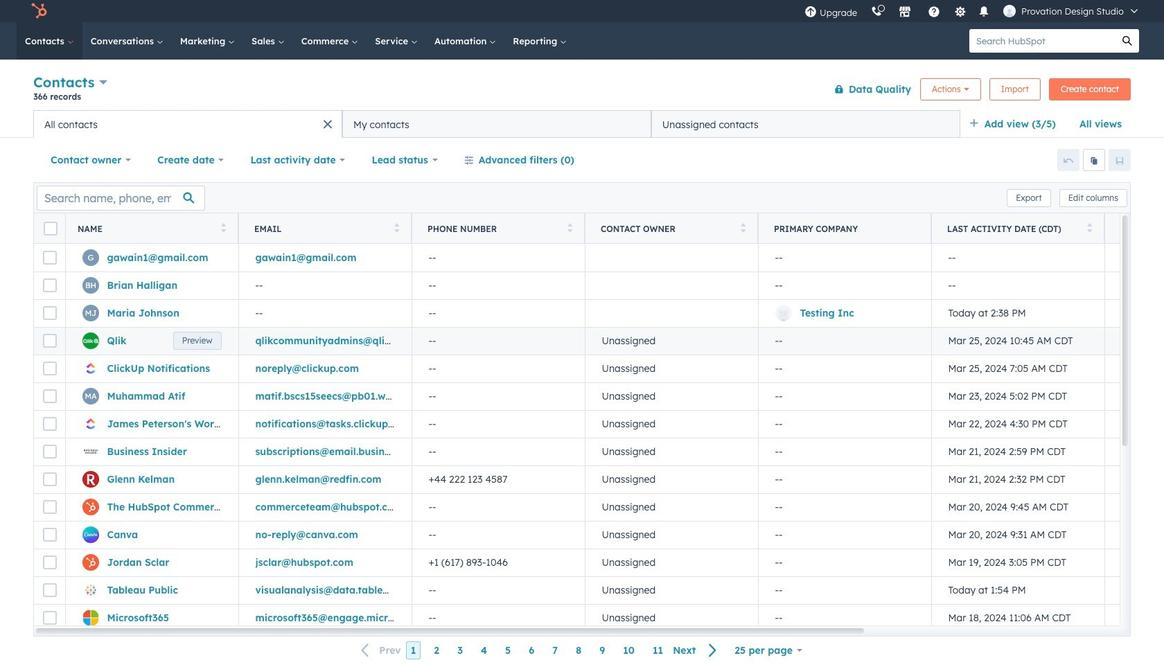 Task type: vqa. For each thing, say whether or not it's contained in the screenshot.
second Press to sort. element from right
yes



Task type: locate. For each thing, give the bounding box(es) containing it.
press to sort. image for 2nd press to sort. element from left
[[394, 223, 399, 232]]

marketplaces image
[[899, 6, 911, 19]]

press to sort. image for 3rd press to sort. element from right
[[567, 223, 572, 232]]

2 press to sort. image from the left
[[394, 223, 399, 232]]

press to sort. image
[[740, 223, 746, 232]]

press to sort. element
[[221, 223, 226, 235], [394, 223, 399, 235], [567, 223, 572, 235], [740, 223, 746, 235], [1087, 223, 1092, 235]]

1 press to sort. image from the left
[[221, 223, 226, 232]]

3 press to sort. element from the left
[[567, 223, 572, 235]]

press to sort. image
[[221, 223, 226, 232], [394, 223, 399, 232], [567, 223, 572, 232], [1087, 223, 1092, 232]]

menu
[[798, 0, 1148, 22]]

banner
[[33, 71, 1131, 110]]

2 press to sort. element from the left
[[394, 223, 399, 235]]

4 press to sort. element from the left
[[740, 223, 746, 235]]

pagination navigation
[[353, 642, 726, 660]]

column header
[[758, 213, 932, 244]]

3 press to sort. image from the left
[[567, 223, 572, 232]]

4 press to sort. image from the left
[[1087, 223, 1092, 232]]



Task type: describe. For each thing, give the bounding box(es) containing it.
press to sort. image for 5th press to sort. element from left
[[1087, 223, 1092, 232]]

press to sort. image for 5th press to sort. element from the right
[[221, 223, 226, 232]]

Search HubSpot search field
[[969, 29, 1116, 53]]

Search name, phone, email addresses, or company search field
[[37, 185, 205, 210]]

1 press to sort. element from the left
[[221, 223, 226, 235]]

james peterson image
[[1003, 5, 1016, 17]]

5 press to sort. element from the left
[[1087, 223, 1092, 235]]



